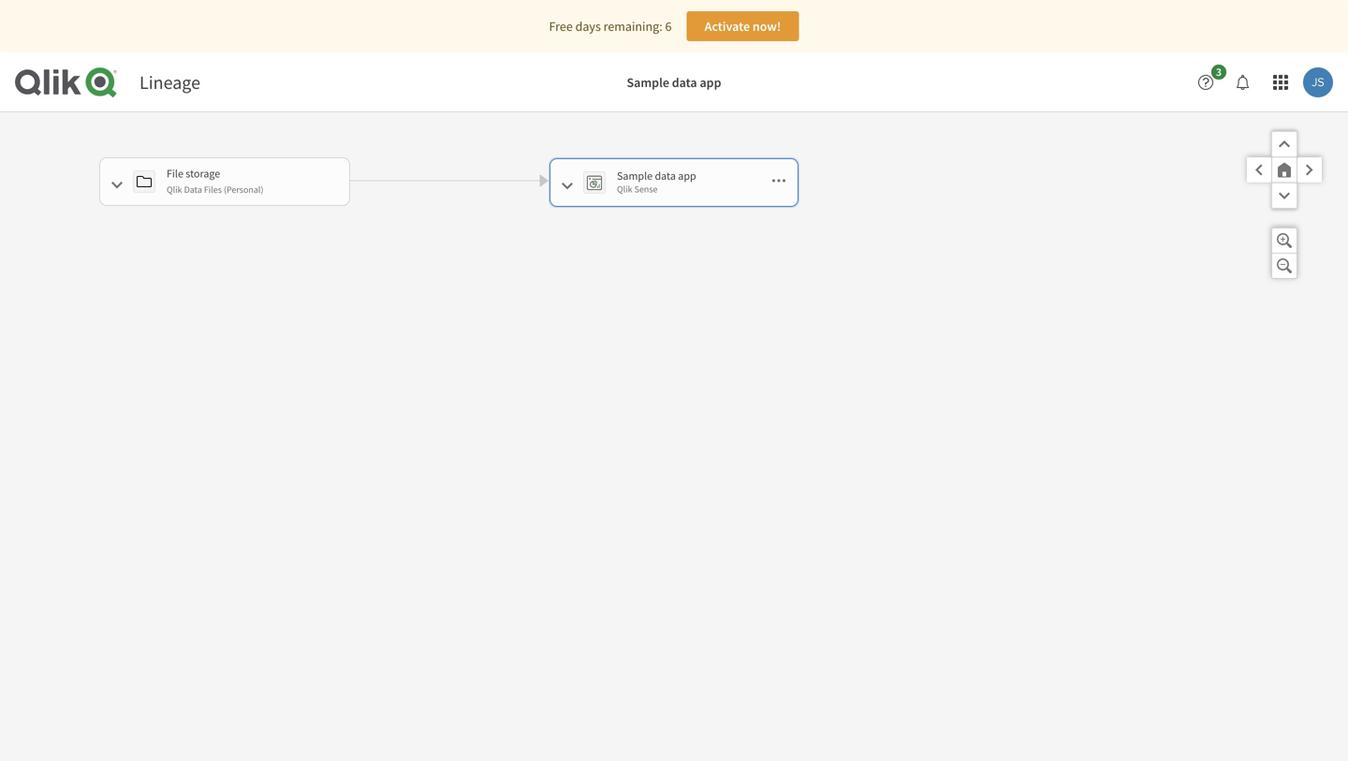 Task type: vqa. For each thing, say whether or not it's contained in the screenshot.
Create's new
no



Task type: locate. For each thing, give the bounding box(es) containing it.
data
[[672, 74, 697, 91]]

3
[[1217, 65, 1222, 79]]

activate
[[705, 18, 750, 35]]

free days remaining: 6
[[549, 18, 672, 35]]

free
[[549, 18, 573, 35]]

app
[[700, 74, 722, 91]]

now!
[[753, 18, 781, 35]]

remaining:
[[604, 18, 663, 35]]

3 button
[[1191, 65, 1233, 97]]

lineage
[[140, 71, 200, 94]]

activate now! link
[[687, 11, 799, 41]]

lineage element
[[140, 71, 200, 94]]

sample data app element
[[279, 74, 1070, 91]]



Task type: describe. For each thing, give the bounding box(es) containing it.
john smith image
[[1304, 67, 1334, 97]]

days
[[576, 18, 601, 35]]

sample
[[627, 74, 670, 91]]

sample data app
[[627, 74, 722, 91]]

6
[[665, 18, 672, 35]]

activate now!
[[705, 18, 781, 35]]



